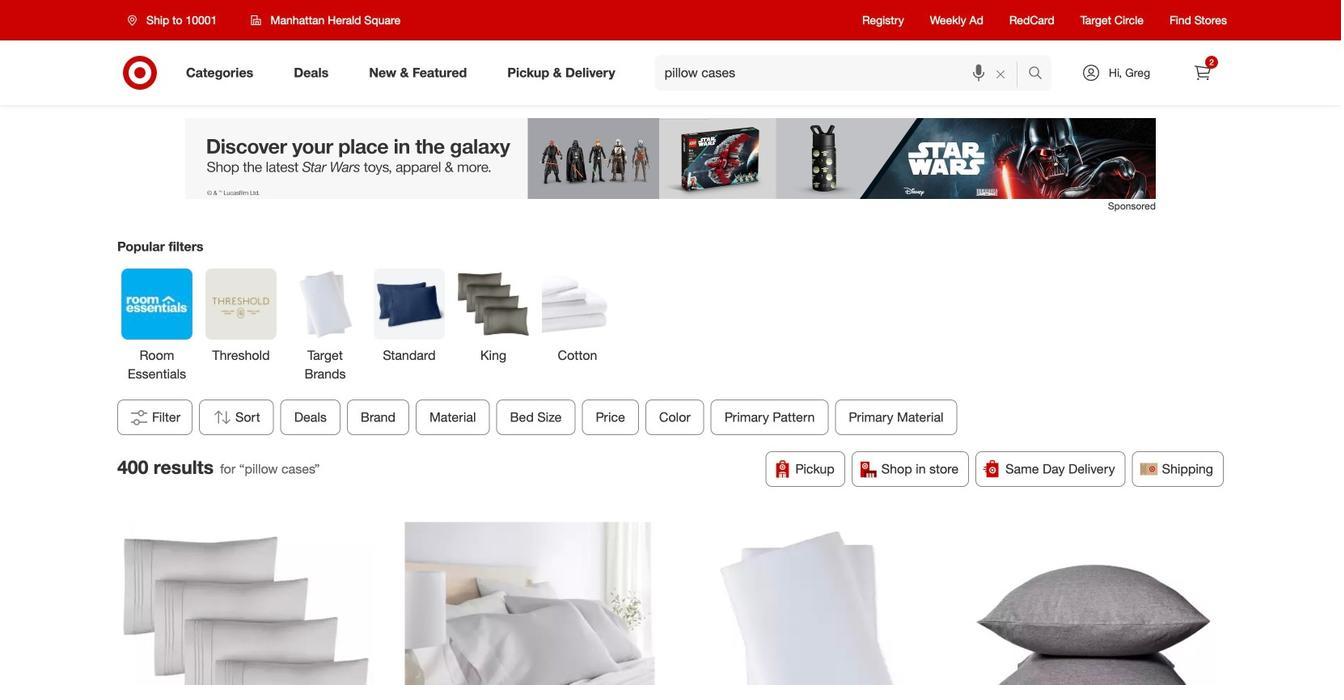 Task type: vqa. For each thing, say whether or not it's contained in the screenshot.
Registry LINK
no



Task type: locate. For each thing, give the bounding box(es) containing it.
What can we help you find? suggestions appear below search field
[[655, 55, 1032, 91]]

100% cotton 300tc pillowcases - set of 2 - becky cameron image
[[405, 522, 655, 685], [405, 522, 655, 685]]

pillowcase set of 4 soft double brushed microfiber - cgk linens image
[[123, 522, 373, 685], [123, 522, 373, 685]]

microfiber solid pillowcase set - room essentials™ image
[[686, 522, 936, 685], [686, 522, 936, 685]]



Task type: describe. For each thing, give the bounding box(es) containing it.
jersey pillowcase set - room essentials™ image
[[968, 522, 1218, 685]]

advertisement element
[[185, 118, 1156, 199]]



